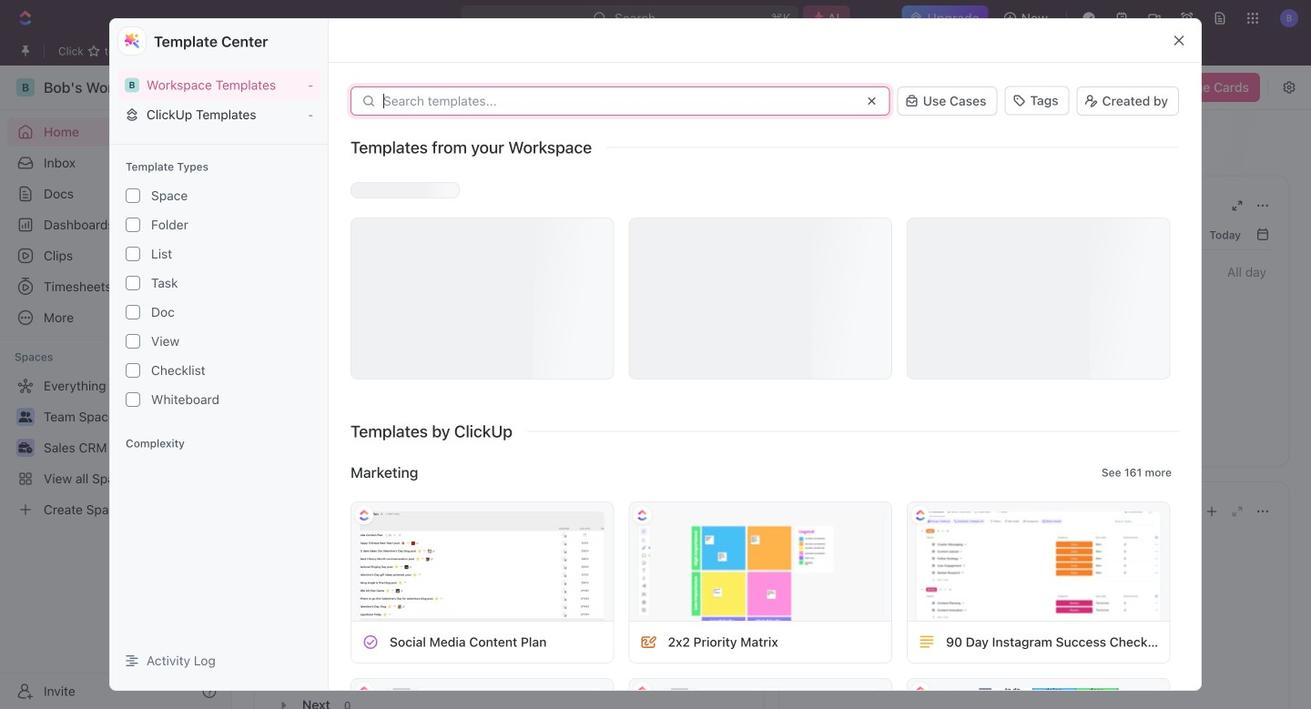 Task type: locate. For each thing, give the bounding box(es) containing it.
tab list
[[273, 527, 746, 571]]

tree
[[7, 372, 224, 525]]

None checkbox
[[126, 247, 140, 261], [126, 276, 140, 291], [126, 334, 140, 349], [126, 364, 140, 378], [126, 247, 140, 261], [126, 276, 140, 291], [126, 334, 140, 349], [126, 364, 140, 378]]

list template element
[[919, 635, 936, 651]]

bob's workspace, , element
[[125, 78, 139, 92]]

None checkbox
[[126, 189, 140, 203], [126, 218, 140, 232], [126, 305, 140, 320], [126, 393, 140, 407], [126, 189, 140, 203], [126, 218, 140, 232], [126, 305, 140, 320], [126, 393, 140, 407]]

sidebar navigation
[[0, 66, 232, 710]]

whiteboard template image
[[641, 635, 657, 651]]

tree inside sidebar navigation
[[7, 372, 224, 525]]

list template image
[[919, 635, 936, 651]]

task template image
[[363, 635, 379, 651]]



Task type: vqa. For each thing, say whether or not it's contained in the screenshot.
card name text field
no



Task type: describe. For each thing, give the bounding box(es) containing it.
Search templates... text field
[[384, 94, 854, 108]]

whiteboard template element
[[641, 635, 657, 651]]

task template element
[[363, 635, 379, 651]]



